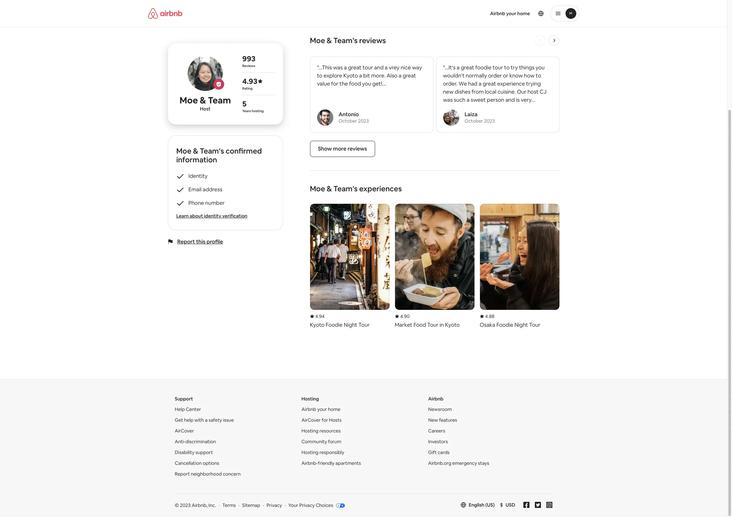 Task type: locate. For each thing, give the bounding box(es) containing it.
1 horizontal spatial and
[[506, 96, 515, 104]]

this
[[196, 239, 205, 246]]

local
[[485, 88, 497, 95]]

moe & team host
[[180, 94, 231, 112]]

value
[[317, 80, 330, 87]]

your inside the profile element
[[507, 10, 517, 17]]

2 vertical spatial hosting
[[302, 450, 319, 456]]

1 horizontal spatial for
[[331, 80, 339, 87]]

information
[[176, 155, 217, 165]]

0 horizontal spatial airbnb your home
[[302, 407, 341, 413]]

to right how
[[536, 72, 542, 79]]

was down new
[[443, 96, 453, 104]]

gift cards link
[[429, 450, 450, 456]]

you
[[536, 64, 545, 71], [362, 80, 372, 87]]

october inside laiza october 2023
[[465, 118, 484, 124]]

hosting up the community
[[302, 428, 319, 435]]

2 hosting from the top
[[302, 428, 319, 435]]

0 vertical spatial home
[[518, 10, 531, 17]]

aircover
[[302, 418, 321, 424], [175, 428, 194, 435]]

0 horizontal spatial was
[[334, 64, 343, 71]]

privacy link
[[267, 503, 282, 509]]

new features link
[[429, 418, 458, 424]]

for left hosts
[[322, 418, 328, 424]]

"…it's a great foodie tour to try things you wouldn't normally order or know how to order. we had a great experience trying new dishes from local cuisine. our host cj was such a sweet person and is very knowledgeable.…
[[443, 64, 547, 112]]

you inside "…this was a great tour and a vrey nice way to explore kyoto a bit more. also a great value for the food you get!…
[[362, 80, 372, 87]]

0 horizontal spatial home
[[328, 407, 341, 413]]

2023 inside laiza october 2023
[[485, 118, 495, 124]]

1 horizontal spatial was
[[443, 96, 453, 104]]

0 vertical spatial for
[[331, 80, 339, 87]]

0 vertical spatial you
[[536, 64, 545, 71]]

1 vertical spatial airbnb your home
[[302, 407, 341, 413]]

0 vertical spatial aircover
[[302, 418, 321, 424]]

tour inside "…this was a great tour and a vrey nice way to explore kyoto a bit more. also a great value for the food you get!…
[[363, 64, 373, 71]]

moe inside moe & team's confirmed information
[[176, 146, 191, 156]]

1 horizontal spatial to
[[505, 64, 510, 71]]

1 horizontal spatial airbnb your home
[[491, 10, 531, 17]]

knowledgeable.…
[[443, 105, 487, 112]]

1 vertical spatial was
[[443, 96, 453, 104]]

a up kyoto at the top left of page
[[344, 64, 347, 71]]

to left try
[[505, 64, 510, 71]]

was inside "…this was a great tour and a vrey nice way to explore kyoto a bit more. also a great value for the food you get!…
[[334, 64, 343, 71]]

0 horizontal spatial privacy
[[267, 503, 282, 509]]

profile
[[207, 239, 223, 246]]

and left the is
[[506, 96, 515, 104]]

inc.
[[209, 503, 216, 509]]

1 horizontal spatial you
[[536, 64, 545, 71]]

0 horizontal spatial to
[[317, 72, 323, 79]]

a left vrey
[[385, 64, 388, 71]]

0 horizontal spatial airbnb your home link
[[302, 407, 341, 413]]

airbnb
[[491, 10, 506, 17], [429, 396, 444, 403], [302, 407, 317, 413]]

cancellation options
[[175, 461, 219, 467]]

1 vertical spatial airbnb your home link
[[302, 407, 341, 413]]

moe for moe & team's reviews
[[310, 36, 325, 45]]

moe & team user profile image
[[188, 56, 223, 91], [188, 56, 223, 91]]

tour
[[363, 64, 373, 71], [493, 64, 504, 71]]

explore
[[324, 72, 343, 79]]

privacy inside "link"
[[300, 503, 315, 509]]

help center
[[175, 407, 201, 413]]

identity
[[188, 173, 208, 180]]

investors link
[[429, 439, 448, 445]]

english (us)
[[469, 503, 495, 509]]

0 horizontal spatial airbnb
[[302, 407, 317, 413]]

2023 inside antonio october 2023
[[358, 118, 369, 124]]

2 horizontal spatial airbnb
[[491, 10, 506, 17]]

0 horizontal spatial you
[[362, 80, 372, 87]]

verified host image
[[216, 82, 221, 87]]

report for report neighborhood concern
[[175, 472, 190, 478]]

cancellation options link
[[175, 461, 219, 467]]

1 vertical spatial reviews
[[348, 145, 367, 152]]

try
[[511, 64, 518, 71]]

0 horizontal spatial aircover
[[175, 428, 194, 435]]

october down knowledgeable.…
[[465, 118, 484, 124]]

2 horizontal spatial 2023
[[485, 118, 495, 124]]

to up 'value'
[[317, 72, 323, 79]]

cards
[[438, 450, 450, 456]]

get help with a safety issue link
[[175, 418, 234, 424]]

and inside "…this was a great tour and a vrey nice way to explore kyoto a bit more. also a great value for the food you get!…
[[375, 64, 384, 71]]

report this profile
[[177, 239, 223, 246]]

2 team's from the top
[[334, 184, 358, 194]]

1 vertical spatial airbnb
[[429, 396, 444, 403]]

1 privacy from the left
[[267, 503, 282, 509]]

2 october from the left
[[465, 118, 484, 124]]

report left this
[[177, 239, 195, 246]]

$
[[501, 503, 503, 509]]

team
[[208, 94, 231, 106]]

moe for moe & team's experiences
[[310, 184, 325, 194]]

1 team's from the top
[[334, 36, 358, 45]]

phone
[[188, 200, 204, 207]]

0 horizontal spatial october
[[339, 118, 357, 124]]

hosting for hosting resources
[[302, 428, 319, 435]]

cj
[[540, 88, 547, 95]]

a left bit
[[359, 72, 362, 79]]

great up normally
[[461, 64, 475, 71]]

hosting up airbnb-
[[302, 450, 319, 456]]

1 horizontal spatial privacy
[[300, 503, 315, 509]]

0 vertical spatial was
[[334, 64, 343, 71]]

1 vertical spatial you
[[362, 80, 372, 87]]

0 horizontal spatial and
[[375, 64, 384, 71]]

1 vertical spatial report
[[175, 472, 190, 478]]

host
[[528, 88, 539, 95]]

your privacy choices link
[[289, 503, 345, 510]]

moe for moe & team host
[[180, 94, 198, 106]]

great
[[348, 64, 362, 71], [461, 64, 475, 71], [403, 72, 416, 79], [483, 80, 497, 87]]

you right things
[[536, 64, 545, 71]]

1 october from the left
[[339, 118, 357, 124]]

1 vertical spatial team's
[[334, 184, 358, 194]]

know
[[510, 72, 523, 79]]

laiza user profile image
[[443, 110, 460, 126]]

issue
[[223, 418, 234, 424]]

a right with
[[205, 418, 208, 424]]

reviews
[[242, 64, 255, 68]]

& for moe & team host
[[200, 94, 206, 106]]

1 vertical spatial aircover
[[175, 428, 194, 435]]

aircover for aircover for hosts
[[302, 418, 321, 424]]

get!…
[[373, 80, 386, 87]]

1 horizontal spatial 2023
[[358, 118, 369, 124]]

we
[[459, 80, 467, 87]]

was up 'explore'
[[334, 64, 343, 71]]

privacy
[[267, 503, 282, 509], [300, 503, 315, 509]]

1 horizontal spatial airbnb
[[429, 396, 444, 403]]

sweet
[[471, 96, 486, 104]]

3 hosting from the top
[[302, 450, 319, 456]]

home inside the profile element
[[518, 10, 531, 17]]

& for moe & team's confirmed information
[[193, 146, 198, 156]]

sitemap
[[242, 503, 260, 509]]

0 vertical spatial team's
[[334, 36, 358, 45]]

october up show more reviews
[[339, 118, 357, 124]]

0 vertical spatial airbnb
[[491, 10, 506, 17]]

1 horizontal spatial tour
[[493, 64, 504, 71]]

1 tour from the left
[[363, 64, 373, 71]]

1 horizontal spatial airbnb your home link
[[487, 6, 535, 21]]

antonio october 2023
[[339, 111, 369, 124]]

hosts
[[329, 418, 342, 424]]

1 horizontal spatial aircover
[[302, 418, 321, 424]]

0 horizontal spatial tour
[[363, 64, 373, 71]]

993 reviews
[[242, 54, 256, 68]]

report
[[177, 239, 195, 246], [175, 472, 190, 478]]

0 vertical spatial airbnb your home link
[[487, 6, 535, 21]]

1 vertical spatial for
[[322, 418, 328, 424]]

to inside "…this was a great tour and a vrey nice way to explore kyoto a bit more. also a great value for the food you get!…
[[317, 72, 323, 79]]

0 vertical spatial report
[[177, 239, 195, 246]]

1 horizontal spatial october
[[465, 118, 484, 124]]

tour up bit
[[363, 64, 373, 71]]

your
[[507, 10, 517, 17], [318, 407, 327, 413]]

rating 4.94 out of 5 image
[[310, 314, 325, 320]]

&
[[327, 36, 332, 45], [200, 94, 206, 106], [193, 146, 198, 156], [327, 184, 332, 194]]

rating 4.88 out of 5 image
[[480, 314, 495, 320]]

1 vertical spatial home
[[328, 407, 341, 413]]

airbnb.org emergency stays link
[[429, 461, 490, 467]]

1 horizontal spatial home
[[518, 10, 531, 17]]

airbnb inside the profile element
[[491, 10, 506, 17]]

1 hosting from the top
[[302, 396, 319, 403]]

4.94
[[316, 314, 325, 320]]

navigate to twitter image
[[535, 503, 541, 509]]

& inside moe & team host
[[200, 94, 206, 106]]

features
[[440, 418, 458, 424]]

anti-discrimination link
[[175, 439, 216, 445]]

disability
[[175, 450, 195, 456]]

0 horizontal spatial for
[[322, 418, 328, 424]]

you down bit
[[362, 80, 372, 87]]

food
[[349, 80, 361, 87]]

october inside antonio october 2023
[[339, 118, 357, 124]]

hosting resources
[[302, 428, 341, 435]]

tour inside "…it's a great foodie tour to try things you wouldn't normally order or know how to order. we had a great experience trying new dishes from local cuisine. our host cj was such a sweet person and is very knowledgeable.…
[[493, 64, 504, 71]]

report down cancellation
[[175, 472, 190, 478]]

new
[[429, 418, 438, 424]]

1 vertical spatial and
[[506, 96, 515, 104]]

careers link
[[429, 428, 446, 435]]

aircover up hosting resources
[[302, 418, 321, 424]]

tour up order
[[493, 64, 504, 71]]

confirmed
[[226, 146, 262, 156]]

address
[[203, 186, 222, 193]]

great up kyoto at the top left of page
[[348, 64, 362, 71]]

0 vertical spatial hosting
[[302, 396, 319, 403]]

laiza
[[465, 111, 478, 118]]

moe inside moe & team host
[[180, 94, 198, 106]]

0 vertical spatial airbnb your home
[[491, 10, 531, 17]]

0 vertical spatial and
[[375, 64, 384, 71]]

rating 4.90 out of 5 image
[[395, 314, 410, 320]]

antonio user profile image
[[317, 110, 334, 126], [317, 110, 334, 126]]

aircover for aircover link
[[175, 428, 194, 435]]

privacy right your
[[300, 503, 315, 509]]

october for antonio
[[339, 118, 357, 124]]

reviews
[[360, 36, 386, 45], [348, 145, 367, 152]]

apartments
[[336, 461, 361, 467]]

reviews inside button
[[348, 145, 367, 152]]

© 2023 airbnb, inc.
[[175, 503, 216, 509]]

october
[[339, 118, 357, 124], [465, 118, 484, 124]]

hosting
[[252, 109, 264, 113]]

neighborhood
[[191, 472, 222, 478]]

& inside moe & team's confirmed information
[[193, 146, 198, 156]]

navigate to instagram image
[[547, 503, 553, 509]]

2 tour from the left
[[493, 64, 504, 71]]

privacy left your
[[267, 503, 282, 509]]

2023 for laiza
[[485, 118, 495, 124]]

1 vertical spatial hosting
[[302, 428, 319, 435]]

2 privacy from the left
[[300, 503, 315, 509]]

and up more.
[[375, 64, 384, 71]]

hosting up aircover for hosts link
[[302, 396, 319, 403]]

aircover up anti-
[[175, 428, 194, 435]]

you inside "…it's a great foodie tour to try things you wouldn't normally order or know how to order. we had a great experience trying new dishes from local cuisine. our host cj was such a sweet person and is very knowledgeable.…
[[536, 64, 545, 71]]

for down 'explore'
[[331, 80, 339, 87]]

market food tour in kyoto group
[[395, 204, 475, 329]]

a right also
[[399, 72, 402, 79]]

0 vertical spatial your
[[507, 10, 517, 17]]

1 horizontal spatial your
[[507, 10, 517, 17]]

0 horizontal spatial your
[[318, 407, 327, 413]]



Task type: describe. For each thing, give the bounding box(es) containing it.
moe & team's reviews
[[310, 36, 386, 45]]

airbnb your home link inside the profile element
[[487, 6, 535, 21]]

experiences
[[360, 184, 402, 194]]

wouldn't
[[443, 72, 465, 79]]

emergency
[[453, 461, 478, 467]]

hosting for hosting
[[302, 396, 319, 403]]

aircover for hosts
[[302, 418, 342, 424]]

friendly
[[318, 461, 335, 467]]

osaka foodie night tour group
[[480, 204, 560, 329]]

very
[[521, 96, 532, 104]]

community
[[302, 439, 327, 445]]

dishes
[[455, 88, 471, 95]]

a right such
[[467, 96, 470, 104]]

newsroom
[[429, 407, 452, 413]]

get help with a safety issue
[[175, 418, 234, 424]]

with
[[195, 418, 204, 424]]

phone number
[[188, 200, 225, 207]]

foodie
[[476, 64, 492, 71]]

resources
[[320, 428, 341, 435]]

navigate to facebook image
[[524, 503, 530, 509]]

learn about identity verification button
[[176, 213, 275, 220]]

0 vertical spatial reviews
[[360, 36, 386, 45]]

safety
[[209, 418, 222, 424]]

learn
[[176, 213, 189, 219]]

& for moe & team's experiences
[[327, 184, 332, 194]]

is
[[517, 96, 520, 104]]

show more reviews button
[[310, 141, 375, 157]]

was inside "…it's a great foodie tour to try things you wouldn't normally order or know how to order. we had a great experience trying new dishes from local cuisine. our host cj was such a sweet person and is very knowledgeable.…
[[443, 96, 453, 104]]

antonio
[[339, 111, 359, 118]]

number
[[205, 200, 225, 207]]

5 years hosting
[[242, 99, 264, 113]]

5
[[242, 99, 247, 109]]

english (us) button
[[461, 503, 495, 509]]

help
[[175, 407, 185, 413]]

team's
[[200, 146, 224, 156]]

a right "…it's
[[457, 64, 460, 71]]

profile element
[[372, 0, 580, 27]]

airbnb-friendly apartments
[[302, 461, 361, 467]]

·
[[219, 503, 220, 509]]

years
[[242, 109, 251, 113]]

tour for to
[[493, 64, 504, 71]]

your privacy choices
[[289, 503, 334, 509]]

"…it's
[[443, 64, 456, 71]]

vrey
[[389, 64, 400, 71]]

& for moe & team's reviews
[[327, 36, 332, 45]]

laiza october 2023
[[465, 111, 495, 124]]

normally
[[466, 72, 488, 79]]

airbnb.org
[[429, 461, 452, 467]]

anti-
[[175, 439, 186, 445]]

discrimination
[[186, 439, 216, 445]]

4.93
[[242, 77, 257, 86]]

help
[[184, 418, 194, 424]]

team's for reviews
[[334, 36, 358, 45]]

great down nice
[[403, 72, 416, 79]]

and inside "…it's a great foodie tour to try things you wouldn't normally order or know how to order. we had a great experience trying new dishes from local cuisine. our host cj was such a sweet person and is very knowledgeable.…
[[506, 96, 515, 104]]

sitemap link
[[242, 503, 260, 509]]

report for report this profile
[[177, 239, 195, 246]]

forum
[[328, 439, 342, 445]]

1 vertical spatial your
[[318, 407, 327, 413]]

2023 for antonio
[[358, 118, 369, 124]]

verification
[[222, 213, 247, 219]]

for inside "…this was a great tour and a vrey nice way to explore kyoto a bit more. also a great value for the food you get!…
[[331, 80, 339, 87]]

airbnb.org emergency stays
[[429, 461, 490, 467]]

"…this
[[317, 64, 332, 71]]

terms
[[223, 503, 236, 509]]

rating
[[242, 86, 253, 91]]

moe for moe & team's confirmed information
[[176, 146, 191, 156]]

also
[[387, 72, 398, 79]]

about
[[190, 213, 203, 219]]

hosting responsibly
[[302, 450, 345, 456]]

show
[[318, 145, 332, 152]]

show more reviews
[[318, 145, 367, 152]]

team's for experiences
[[334, 184, 358, 194]]

0 horizontal spatial 2023
[[180, 503, 191, 509]]

newsroom link
[[429, 407, 452, 413]]

how
[[525, 72, 535, 79]]

report neighborhood concern link
[[175, 472, 241, 478]]

disability support
[[175, 450, 213, 456]]

more.
[[372, 72, 386, 79]]

english
[[469, 503, 485, 509]]

usd
[[506, 503, 516, 509]]

cuisine.
[[498, 88, 516, 95]]

person
[[487, 96, 505, 104]]

report neighborhood concern
[[175, 472, 241, 478]]

identity
[[204, 213, 221, 219]]

2 vertical spatial airbnb
[[302, 407, 317, 413]]

laiza user profile image
[[443, 110, 460, 126]]

investors
[[429, 439, 448, 445]]

hosting for hosting responsibly
[[302, 450, 319, 456]]

a right had
[[479, 80, 482, 87]]

center
[[186, 407, 201, 413]]

way
[[413, 64, 422, 71]]

host
[[200, 106, 211, 112]]

cancellation
[[175, 461, 202, 467]]

learn about identity verification
[[176, 213, 247, 219]]

had
[[469, 80, 478, 87]]

our
[[518, 88, 527, 95]]

choices
[[316, 503, 334, 509]]

hosting responsibly link
[[302, 450, 345, 456]]

email address
[[188, 186, 222, 193]]

kyoto foodie night tour group
[[310, 204, 390, 329]]

more
[[333, 145, 347, 152]]

october for laiza
[[465, 118, 484, 124]]

2 horizontal spatial to
[[536, 72, 542, 79]]

get
[[175, 418, 183, 424]]

great up local
[[483, 80, 497, 87]]

©
[[175, 503, 179, 509]]

moe & team's confirmed information
[[176, 146, 262, 165]]

tour for and
[[363, 64, 373, 71]]

airbnb your home inside the profile element
[[491, 10, 531, 17]]

community forum
[[302, 439, 342, 445]]



Task type: vqa. For each thing, say whether or not it's contained in the screenshot.
"Windham,"
no



